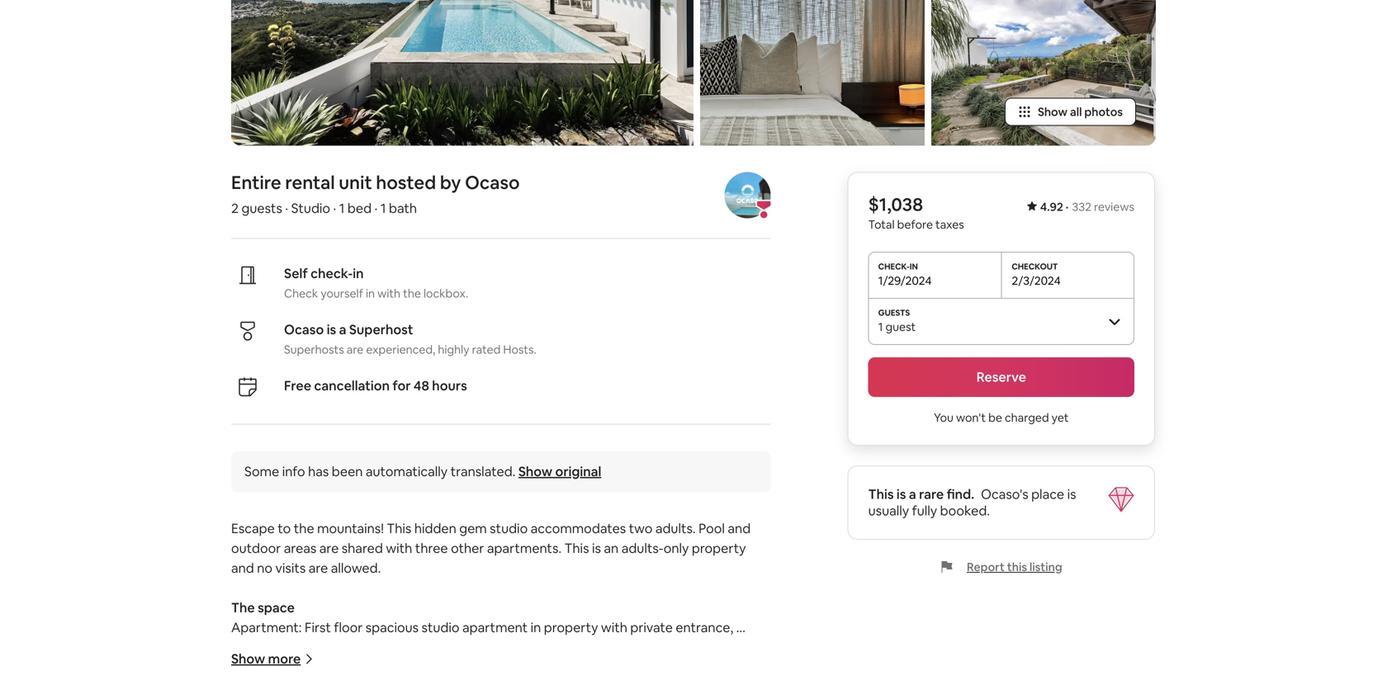 Task type: describe. For each thing, give the bounding box(es) containing it.
no
[[257, 560, 273, 577]]

by ocaso
[[440, 171, 520, 194]]

two
[[629, 520, 653, 537]]

hours
[[432, 377, 467, 394]]

guests
[[242, 200, 282, 217]]

self
[[284, 265, 308, 282]]

before
[[897, 217, 933, 232]]

gem
[[459, 520, 487, 537]]

modern
[[449, 639, 497, 656]]

bath
[[389, 200, 417, 217]]

conditioning
[[311, 659, 387, 676]]

apartment
[[462, 619, 528, 636]]

garden apartment i at ocaso luxury villa image 5 image
[[931, 0, 1156, 146]]

to
[[278, 520, 291, 537]]

is inside the escape to the mountains! this hidden gem studio accommodates two adults. pool and outdoor areas are shared with three other apartments. this is an adults-only property and no visits are allowed.
[[592, 540, 601, 557]]

shared
[[342, 540, 383, 557]]

2/3/2024
[[1012, 273, 1061, 288]]

escape to the mountains! this hidden gem studio accommodates two adults. pool and outdoor areas are shared with three other apartments. this is an adults-only property and no visits are allowed.
[[231, 520, 754, 577]]

tropical
[[512, 639, 558, 656]]

complementary
[[466, 679, 563, 680]]

air
[[293, 659, 308, 676]]

this
[[1007, 560, 1027, 575]]

0 horizontal spatial &
[[396, 639, 405, 656]]

entrance,
[[676, 619, 733, 636]]

1 guest button
[[868, 298, 1135, 344]]

report this listing button
[[941, 560, 1062, 575]]

$1,038
[[868, 193, 923, 216]]

0 horizontal spatial private
[[420, 659, 462, 676]]

report this listing
[[967, 560, 1062, 575]]

yourself
[[321, 286, 363, 301]]

1 vertical spatial show
[[518, 463, 553, 480]]

only
[[664, 540, 689, 557]]

0 vertical spatial and
[[728, 520, 751, 537]]

taxes
[[936, 217, 964, 232]]

highly
[[438, 342, 469, 357]]

in inside the space apartment: first floor spacious studio apartment in property with private entrance, pillow-top queen mattress & linens, modern & tropical decor, wifi, smart tv, high- efficiency air conditioning unit, private bathroom with shower, kitchenette with refrigerator, microwave, coffee-maker, complementary pods & dining essential utensils.
[[531, 619, 541, 636]]

some
[[244, 463, 279, 480]]

fully
[[912, 502, 937, 519]]

ocaso
[[284, 321, 324, 338]]

$1,038 total before taxes
[[868, 193, 964, 232]]

1 vertical spatial in
[[366, 286, 375, 301]]

show all photos
[[1038, 104, 1123, 119]]

an
[[604, 540, 619, 557]]

pods
[[566, 679, 597, 680]]

2 horizontal spatial this
[[868, 486, 894, 503]]

2 horizontal spatial &
[[600, 679, 609, 680]]

is inside ocaso is a superhost superhosts are experienced, highly rated hosts.
[[327, 321, 336, 338]]

1 vertical spatial this
[[387, 520, 411, 537]]

4.92
[[1040, 199, 1063, 214]]

with down tropical
[[529, 659, 555, 676]]

332
[[1072, 199, 1092, 214]]

first
[[305, 619, 331, 636]]

booked.
[[940, 502, 990, 519]]

been
[[332, 463, 363, 480]]

free
[[284, 377, 311, 394]]

guest
[[886, 319, 916, 334]]

other
[[451, 540, 484, 557]]

kitchenette
[[607, 659, 678, 676]]

free cancellation for 48 hours
[[284, 377, 467, 394]]

show more
[[231, 651, 301, 668]]

decor,
[[561, 639, 599, 656]]

adults-
[[622, 540, 664, 557]]

info
[[282, 463, 305, 480]]

smart
[[634, 639, 670, 656]]

three
[[415, 540, 448, 557]]

pillow-
[[231, 639, 271, 656]]

ocaso is a superhost superhosts are experienced, highly rated hosts.
[[284, 321, 537, 357]]

automatically
[[366, 463, 448, 480]]

1 inside dropdown button
[[878, 319, 883, 334]]

reserve button
[[868, 357, 1135, 397]]

maker,
[[423, 679, 464, 680]]

2 · from the left
[[285, 200, 288, 217]]

experienced,
[[366, 342, 435, 357]]

3 · from the left
[[333, 200, 336, 217]]

ocaso's
[[981, 486, 1029, 503]]

high-
[[695, 639, 726, 656]]

place
[[1031, 486, 1064, 503]]

1 · from the left
[[1066, 199, 1069, 214]]

garden apartment i at ocaso luxury villa image 1 image
[[231, 0, 694, 146]]

rated
[[472, 342, 501, 357]]

4.92 · 332 reviews
[[1040, 199, 1135, 214]]

won't
[[956, 410, 986, 425]]

the space apartment: first floor spacious studio apartment in property with private entrance, pillow-top queen mattress & linens, modern & tropical decor, wifi, smart tv, high- efficiency air conditioning unit, private bathroom with shower, kitchenette with refrigerator, microwave, coffee-maker, complementary pods & dining essential utensils.
[[231, 599, 760, 680]]



Task type: locate. For each thing, give the bounding box(es) containing it.
0 horizontal spatial and
[[231, 560, 254, 577]]

0 horizontal spatial in
[[353, 265, 364, 282]]

studio up "apartments."
[[490, 520, 528, 537]]

show original button
[[518, 463, 601, 480]]

refrigerator,
[[231, 679, 304, 680]]

property down pool
[[692, 540, 746, 557]]

self check-in check yourself in with the lockbox.
[[284, 265, 468, 301]]

&
[[396, 639, 405, 656], [500, 639, 509, 656], [600, 679, 609, 680]]

apartment:
[[231, 619, 302, 636]]

find.
[[947, 486, 975, 503]]

spacious
[[366, 619, 419, 636]]

0 vertical spatial in
[[353, 265, 364, 282]]

show for show more
[[231, 651, 265, 668]]

0 horizontal spatial a
[[339, 321, 346, 338]]

1 vertical spatial are
[[319, 540, 339, 557]]

is left an
[[592, 540, 601, 557]]

1 left bath
[[381, 200, 386, 217]]

property inside the escape to the mountains! this hidden gem studio accommodates two adults. pool and outdoor areas are shared with three other apartments. this is an adults-only property and no visits are allowed.
[[692, 540, 746, 557]]

entire rental unit hosted by ocaso 2 guests · studio · 1 bed · 1 bath
[[231, 171, 520, 217]]

a for superhost
[[339, 321, 346, 338]]

· left 332 on the right
[[1066, 199, 1069, 214]]

rare
[[919, 486, 944, 503]]

1 vertical spatial the
[[294, 520, 314, 537]]

are right areas at the left bottom
[[319, 540, 339, 557]]

1 horizontal spatial property
[[692, 540, 746, 557]]

0 vertical spatial studio
[[490, 520, 528, 537]]

1
[[339, 200, 345, 217], [381, 200, 386, 217], [878, 319, 883, 334]]

charged
[[1005, 410, 1049, 425]]

2 horizontal spatial in
[[531, 619, 541, 636]]

photos
[[1085, 104, 1123, 119]]

1 left guest
[[878, 319, 883, 334]]

show all photos button
[[1005, 98, 1136, 126]]

and left no
[[231, 560, 254, 577]]

reserve
[[977, 369, 1026, 386]]

0 vertical spatial property
[[692, 540, 746, 557]]

yet
[[1052, 410, 1069, 425]]

show inside button
[[1038, 104, 1068, 119]]

queen
[[295, 639, 336, 656]]

& right the 'pods'
[[600, 679, 609, 680]]

total
[[868, 217, 895, 232]]

1 horizontal spatial the
[[403, 286, 421, 301]]

a up superhosts
[[339, 321, 346, 338]]

in up tropical
[[531, 619, 541, 636]]

1 horizontal spatial private
[[630, 619, 673, 636]]

is inside ocaso's place is usually fully booked.
[[1067, 486, 1076, 503]]

superhost
[[349, 321, 413, 338]]

property inside the space apartment: first floor spacious studio apartment in property with private entrance, pillow-top queen mattress & linens, modern & tropical decor, wifi, smart tv, high- efficiency air conditioning unit, private bathroom with shower, kitchenette with refrigerator, microwave, coffee-maker, complementary pods & dining essential utensils.
[[544, 619, 598, 636]]

2 vertical spatial in
[[531, 619, 541, 636]]

1 horizontal spatial a
[[909, 486, 916, 503]]

studio up linens,
[[422, 619, 460, 636]]

show for show all photos
[[1038, 104, 1068, 119]]

floor
[[334, 619, 363, 636]]

in up yourself at left top
[[353, 265, 364, 282]]

& up unit,
[[396, 639, 405, 656]]

0 horizontal spatial studio
[[422, 619, 460, 636]]

2 horizontal spatial 1
[[878, 319, 883, 334]]

0 vertical spatial a
[[339, 321, 346, 338]]

the
[[231, 599, 255, 616]]

0 vertical spatial are
[[347, 342, 364, 357]]

1 vertical spatial property
[[544, 619, 598, 636]]

1 horizontal spatial show
[[518, 463, 553, 480]]

for
[[393, 377, 411, 394]]

1/29/2024
[[878, 273, 932, 288]]

1 horizontal spatial 1
[[381, 200, 386, 217]]

tv,
[[673, 639, 692, 656]]

1 horizontal spatial studio
[[490, 520, 528, 537]]

original
[[555, 463, 601, 480]]

hidden
[[414, 520, 456, 537]]

1 horizontal spatial this
[[564, 540, 589, 557]]

studio inside the space apartment: first floor spacious studio apartment in property with private entrance, pillow-top queen mattress & linens, modern & tropical decor, wifi, smart tv, high- efficiency air conditioning unit, private bathroom with shower, kitchenette with refrigerator, microwave, coffee-maker, complementary pods & dining essential utensils.
[[422, 619, 460, 636]]

you won't be charged yet
[[934, 410, 1069, 425]]

this is a rare find.
[[868, 486, 975, 503]]

and right pool
[[728, 520, 751, 537]]

1 vertical spatial private
[[420, 659, 462, 676]]

are inside ocaso is a superhost superhosts are experienced, highly rated hosts.
[[347, 342, 364, 357]]

unit,
[[390, 659, 417, 676]]

show left original
[[518, 463, 553, 480]]

is
[[327, 321, 336, 338], [897, 486, 906, 503], [1067, 486, 1076, 503], [592, 540, 601, 557]]

0 horizontal spatial 1
[[339, 200, 345, 217]]

linens,
[[408, 639, 446, 656]]

· right studio
[[333, 200, 336, 217]]

2 vertical spatial show
[[231, 651, 265, 668]]

report
[[967, 560, 1005, 575]]

1 vertical spatial and
[[231, 560, 254, 577]]

2
[[231, 200, 239, 217]]

0 vertical spatial private
[[630, 619, 673, 636]]

property up decor,
[[544, 619, 598, 636]]

0 horizontal spatial property
[[544, 619, 598, 636]]

is up superhosts
[[327, 321, 336, 338]]

efficiency
[[231, 659, 290, 676]]

has
[[308, 463, 329, 480]]

reviews
[[1094, 199, 1135, 214]]

check
[[284, 286, 318, 301]]

are down areas at the left bottom
[[309, 560, 328, 577]]

utensils.
[[708, 679, 757, 680]]

a for rare
[[909, 486, 916, 503]]

with up superhost
[[377, 286, 401, 301]]

0 horizontal spatial this
[[387, 520, 411, 537]]

the left "lockbox."
[[403, 286, 421, 301]]

1 horizontal spatial &
[[500, 639, 509, 656]]

2 horizontal spatial show
[[1038, 104, 1068, 119]]

1 horizontal spatial and
[[728, 520, 751, 537]]

hosted
[[376, 171, 436, 194]]

are down superhost
[[347, 342, 364, 357]]

2 vertical spatial are
[[309, 560, 328, 577]]

garden apartment i at ocaso luxury villa image 3 image
[[700, 0, 925, 146]]

the right to
[[294, 520, 314, 537]]

4 · from the left
[[375, 200, 378, 217]]

a inside ocaso is a superhost superhosts are experienced, highly rated hosts.
[[339, 321, 346, 338]]

essential
[[652, 679, 705, 680]]

dining
[[612, 679, 649, 680]]

private up the smart
[[630, 619, 673, 636]]

the inside self check-in check yourself in with the lockbox.
[[403, 286, 421, 301]]

check-
[[311, 265, 353, 282]]

·
[[1066, 199, 1069, 214], [285, 200, 288, 217], [333, 200, 336, 217], [375, 200, 378, 217]]

all
[[1070, 104, 1082, 119]]

show up refrigerator,
[[231, 651, 265, 668]]

is left fully
[[897, 486, 906, 503]]

this left hidden
[[387, 520, 411, 537]]

0 vertical spatial the
[[403, 286, 421, 301]]

& up 'bathroom'
[[500, 639, 509, 656]]

ocaso's place is usually fully booked.
[[868, 486, 1076, 519]]

1 vertical spatial studio
[[422, 619, 460, 636]]

this left fully
[[868, 486, 894, 503]]

· left studio
[[285, 200, 288, 217]]

ocaso is a superhost. learn more about ocaso. image
[[724, 172, 771, 218], [724, 172, 771, 218]]

shower,
[[558, 659, 604, 676]]

pool
[[699, 520, 725, 537]]

0 horizontal spatial show
[[231, 651, 265, 668]]

lockbox.
[[424, 286, 468, 301]]

with up wifi,
[[601, 619, 628, 636]]

1 vertical spatial a
[[909, 486, 916, 503]]

outdoor
[[231, 540, 281, 557]]

0 horizontal spatial the
[[294, 520, 314, 537]]

· right bed
[[375, 200, 378, 217]]

the
[[403, 286, 421, 301], [294, 520, 314, 537]]

be
[[989, 410, 1002, 425]]

mattress
[[339, 639, 393, 656]]

the inside the escape to the mountains! this hidden gem studio accommodates two adults. pool and outdoor areas are shared with three other apartments. this is an adults-only property and no visits are allowed.
[[294, 520, 314, 537]]

with inside the escape to the mountains! this hidden gem studio accommodates two adults. pool and outdoor areas are shared with three other apartments. this is an adults-only property and no visits are allowed.
[[386, 540, 412, 557]]

microwave,
[[307, 679, 376, 680]]

a left rare
[[909, 486, 916, 503]]

bathroom
[[465, 659, 526, 676]]

in right yourself at left top
[[366, 286, 375, 301]]

escape
[[231, 520, 275, 537]]

with left three
[[386, 540, 412, 557]]

you
[[934, 410, 954, 425]]

allowed.
[[331, 560, 381, 577]]

1 horizontal spatial in
[[366, 286, 375, 301]]

2 vertical spatial this
[[564, 540, 589, 557]]

usually
[[868, 502, 909, 519]]

a
[[339, 321, 346, 338], [909, 486, 916, 503]]

this down accommodates
[[564, 540, 589, 557]]

private up maker,
[[420, 659, 462, 676]]

rental
[[285, 171, 335, 194]]

studio
[[490, 520, 528, 537], [422, 619, 460, 636]]

with inside self check-in check yourself in with the lockbox.
[[377, 286, 401, 301]]

adults.
[[656, 520, 696, 537]]

hosts.
[[503, 342, 537, 357]]

0 vertical spatial this
[[868, 486, 894, 503]]

with up essential
[[681, 659, 707, 676]]

1 left bed
[[339, 200, 345, 217]]

apartments.
[[487, 540, 562, 557]]

show left "all"
[[1038, 104, 1068, 119]]

is right place at the bottom right
[[1067, 486, 1076, 503]]

0 vertical spatial show
[[1038, 104, 1068, 119]]

space
[[258, 599, 295, 616]]

entire
[[231, 171, 281, 194]]

studio inside the escape to the mountains! this hidden gem studio accommodates two adults. pool and outdoor areas are shared with three other apartments. this is an adults-only property and no visits are allowed.
[[490, 520, 528, 537]]



Task type: vqa. For each thing, say whether or not it's contained in the screenshot.
10
no



